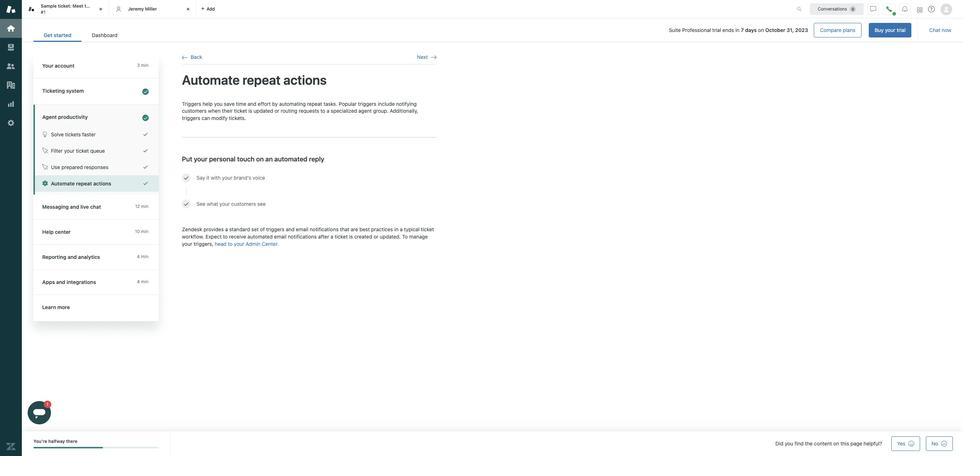 Task type: describe. For each thing, give the bounding box(es) containing it.
did
[[776, 441, 784, 447]]

4 min for analytics
[[137, 254, 148, 260]]

your right with
[[222, 175, 232, 181]]

repeat inside content-title region
[[243, 72, 281, 88]]

3
[[137, 63, 140, 68]]

is inside zendesk provides a standard set of triggers and email notifications that are best practices in a typical ticket workflow. expect to receive automated email notifications after a ticket is created or updated. to manage your triggers,
[[349, 234, 353, 240]]

your inside filter your ticket queue button
[[64, 148, 75, 154]]

put your personal touch on an automated reply region
[[182, 100, 437, 255]]

triggers,
[[194, 241, 213, 247]]

1 vertical spatial customers
[[231, 201, 256, 207]]

triggers
[[182, 101, 201, 107]]

professional
[[682, 27, 711, 33]]

buy your trial button
[[869, 23, 912, 37]]

additionally,
[[390, 108, 418, 114]]

1 horizontal spatial on
[[758, 27, 764, 33]]

compare plans button
[[814, 23, 862, 37]]

reporting
[[42, 254, 66, 260]]

your inside zendesk provides a standard set of triggers and email notifications that are best practices in a typical ticket workflow. expect to receive automated email notifications after a ticket is created or updated. to manage your triggers,
[[182, 241, 192, 247]]

admin image
[[6, 118, 16, 128]]

productivity
[[58, 114, 88, 120]]

meet
[[73, 3, 83, 9]]

min for your account
[[141, 63, 148, 68]]

put your personal touch on an automated reply
[[182, 156, 324, 163]]

routing
[[281, 108, 297, 114]]

with
[[211, 175, 221, 181]]

ends
[[723, 27, 734, 33]]

a right provides
[[225, 227, 228, 233]]

reporting and analytics
[[42, 254, 100, 260]]

you inside footer
[[785, 441, 794, 447]]

min for reporting and analytics
[[141, 254, 148, 260]]

admin
[[246, 241, 261, 247]]

apps and integrations
[[42, 279, 96, 285]]

can
[[202, 115, 210, 121]]

on inside footer
[[834, 441, 839, 447]]

a up to
[[400, 227, 403, 233]]

ticket inside button
[[76, 148, 89, 154]]

dashboard
[[92, 32, 117, 38]]

solve tickets faster
[[51, 131, 96, 138]]

or inside triggers help you save time and effort by automating repeat tasks. popular triggers include notifying customers when their ticket is updated or routing requests to a specialized agent group. additionally, triggers can modify tickets.
[[275, 108, 279, 114]]

see
[[197, 201, 205, 207]]

your account heading
[[33, 54, 159, 79]]

repeat inside button
[[76, 181, 92, 187]]

back
[[191, 54, 202, 60]]

yes button
[[892, 437, 920, 451]]

tasks.
[[324, 101, 338, 107]]

tab containing sample ticket: meet the ticket
[[22, 0, 109, 18]]

your down receive at left
[[234, 241, 244, 247]]

sample
[[41, 3, 57, 9]]

ticket inside sample ticket: meet the ticket #1
[[93, 3, 105, 9]]

and for reporting and analytics
[[68, 254, 77, 260]]

now
[[942, 27, 952, 33]]

button displays agent's chat status as invisible. image
[[871, 6, 876, 12]]

put
[[182, 156, 192, 163]]

ticket down that at the left of page
[[335, 234, 348, 240]]

chat now
[[930, 27, 952, 33]]

effort
[[258, 101, 271, 107]]

to inside zendesk provides a standard set of triggers and email notifications that are best practices in a typical ticket workflow. expect to receive automated email notifications after a ticket is created or updated. to manage your triggers,
[[223, 234, 228, 240]]

zendesk image
[[6, 442, 16, 452]]

specialized
[[331, 108, 357, 114]]

add button
[[197, 0, 219, 18]]

automate inside content-title region
[[182, 72, 240, 88]]

typical
[[404, 227, 420, 233]]

created
[[354, 234, 372, 240]]

learn more
[[42, 304, 70, 310]]

messaging
[[42, 204, 69, 210]]

content-title region
[[182, 72, 437, 89]]

4 for apps and integrations
[[137, 279, 140, 285]]

10
[[135, 229, 140, 234]]

agent productivity
[[42, 114, 88, 120]]

use
[[51, 164, 60, 170]]

solve tickets faster button
[[35, 126, 159, 143]]

you're halfway there
[[33, 439, 77, 444]]

next button
[[417, 54, 437, 61]]

personal
[[209, 156, 236, 163]]

buy your trial
[[875, 27, 906, 33]]

standard
[[229, 227, 250, 233]]

integrations
[[67, 279, 96, 285]]

automate repeat actions inside content-title region
[[182, 72, 327, 88]]

help center
[[42, 229, 71, 235]]

min for apps and integrations
[[141, 279, 148, 285]]

2 vertical spatial to
[[228, 241, 233, 247]]

requests
[[299, 108, 319, 114]]

section containing suite professional trial ends in
[[133, 23, 912, 37]]

suite
[[669, 27, 681, 33]]

after
[[318, 234, 329, 240]]

ticketing
[[42, 88, 65, 94]]

min for help center
[[141, 229, 148, 234]]

back button
[[182, 54, 202, 61]]

filter your ticket queue
[[51, 148, 105, 154]]

automate inside button
[[51, 181, 75, 187]]

automated inside zendesk provides a standard set of triggers and email notifications that are best practices in a typical ticket workflow. expect to receive automated email notifications after a ticket is created or updated. to manage your triggers,
[[248, 234, 273, 240]]

responses
[[84, 164, 108, 170]]

there
[[66, 439, 77, 444]]

get started image
[[6, 24, 16, 33]]

tabs tab list
[[22, 0, 789, 18]]

jeremy
[[128, 6, 144, 12]]

save
[[224, 101, 235, 107]]

you inside triggers help you save time and effort by automating repeat tasks. popular triggers include notifying customers when their ticket is updated or routing requests to a specialized agent group. additionally, triggers can modify tickets.
[[214, 101, 223, 107]]

1 horizontal spatial email
[[296, 227, 308, 233]]

views image
[[6, 43, 16, 52]]

get help image
[[928, 6, 935, 12]]

sample ticket: meet the ticket #1
[[41, 3, 105, 15]]

to inside triggers help you save time and effort by automating repeat tasks. popular triggers include notifying customers when their ticket is updated or routing requests to a specialized agent group. additionally, triggers can modify tickets.
[[321, 108, 325, 114]]

next
[[417, 54, 428, 60]]

helpful?
[[864, 441, 882, 447]]

suite professional trial ends in 7 days on october 31, 2023
[[669, 27, 808, 33]]

ticket:
[[58, 3, 71, 9]]

automate repeat actions inside button
[[51, 181, 111, 187]]

when
[[208, 108, 221, 114]]

notifying
[[396, 101, 417, 107]]

and inside zendesk provides a standard set of triggers and email notifications that are best practices in a typical ticket workflow. expect to receive automated email notifications after a ticket is created or updated. to manage your triggers,
[[286, 227, 295, 233]]

trial for your
[[897, 27, 906, 33]]

12 min
[[135, 204, 148, 209]]

started
[[54, 32, 71, 38]]

jeremy miller
[[128, 6, 157, 12]]

best
[[360, 227, 370, 233]]

practices
[[371, 227, 393, 233]]

7
[[741, 27, 744, 33]]

actions inside content-title region
[[283, 72, 327, 88]]

in inside zendesk provides a standard set of triggers and email notifications that are best practices in a typical ticket workflow. expect to receive automated email notifications after a ticket is created or updated. to manage your triggers,
[[394, 227, 399, 233]]

2023
[[795, 27, 808, 33]]

customers inside triggers help you save time and effort by automating repeat tasks. popular triggers include notifying customers when their ticket is updated or routing requests to a specialized agent group. additionally, triggers can modify tickets.
[[182, 108, 207, 114]]

and inside triggers help you save time and effort by automating repeat tasks. popular triggers include notifying customers when their ticket is updated or routing requests to a specialized agent group. additionally, triggers can modify tickets.
[[248, 101, 256, 107]]

no
[[932, 441, 939, 447]]

get
[[44, 32, 52, 38]]

workflow.
[[182, 234, 204, 240]]

the for ticket
[[85, 3, 92, 9]]

ticketing system button
[[33, 79, 157, 104]]

live
[[80, 204, 89, 210]]

faster
[[82, 131, 96, 138]]

what
[[207, 201, 218, 207]]

0 vertical spatial triggers
[[358, 101, 376, 107]]

agent
[[359, 108, 372, 114]]



Task type: vqa. For each thing, say whether or not it's contained in the screenshot.
Chat link
no



Task type: locate. For each thing, give the bounding box(es) containing it.
your account
[[42, 63, 74, 69]]

account
[[55, 63, 74, 69]]

0 vertical spatial 4 min
[[137, 254, 148, 260]]

zendesk provides a standard set of triggers and email notifications that are best practices in a typical ticket workflow. expect to receive automated email notifications after a ticket is created or updated. to manage your triggers,
[[182, 227, 434, 247]]

your right put
[[194, 156, 208, 163]]

1 vertical spatial 4 min
[[137, 279, 148, 285]]

ticketing system
[[42, 88, 84, 94]]

to down tasks.
[[321, 108, 325, 114]]

automated right an
[[274, 156, 307, 163]]

2 4 from the top
[[137, 279, 140, 285]]

31,
[[787, 27, 794, 33]]

a down tasks.
[[327, 108, 330, 114]]

notifications image
[[902, 6, 908, 12]]

your right what
[[220, 201, 230, 207]]

1 vertical spatial automated
[[248, 234, 273, 240]]

learn
[[42, 304, 56, 310]]

and right the of
[[286, 227, 295, 233]]

is left 'updated'
[[249, 108, 252, 114]]

halfway
[[48, 439, 65, 444]]

0 horizontal spatial automated
[[248, 234, 273, 240]]

on left the this
[[834, 441, 839, 447]]

repeat down use prepared responses
[[76, 181, 92, 187]]

1 horizontal spatial trial
[[897, 27, 906, 33]]

4
[[137, 254, 140, 260], [137, 279, 140, 285]]

min inside the your account heading
[[141, 63, 148, 68]]

to up head
[[223, 234, 228, 240]]

triggers up agent
[[358, 101, 376, 107]]

repeat up effort
[[243, 72, 281, 88]]

is down "are"
[[349, 234, 353, 240]]

0 vertical spatial actions
[[283, 72, 327, 88]]

solve
[[51, 131, 64, 138]]

progress-bar progress bar
[[33, 447, 159, 449]]

min for messaging and live chat
[[141, 204, 148, 209]]

1 horizontal spatial repeat
[[243, 72, 281, 88]]

0 vertical spatial or
[[275, 108, 279, 114]]

actions
[[283, 72, 327, 88], [93, 181, 111, 187]]

0 vertical spatial on
[[758, 27, 764, 33]]

2 horizontal spatial to
[[321, 108, 325, 114]]

ticket inside triggers help you save time and effort by automating repeat tasks. popular triggers include notifying customers when their ticket is updated or routing requests to a specialized agent group. additionally, triggers can modify tickets.
[[234, 108, 247, 114]]

this
[[841, 441, 849, 447]]

ticket left queue
[[76, 148, 89, 154]]

learn more button
[[33, 295, 157, 320]]

conversations button
[[810, 3, 864, 15]]

jeremy miller tab
[[109, 0, 197, 18]]

of
[[260, 227, 265, 233]]

no button
[[926, 437, 953, 451]]

footer
[[22, 432, 963, 456]]

0 vertical spatial repeat
[[243, 72, 281, 88]]

1 vertical spatial you
[[785, 441, 794, 447]]

close image
[[185, 5, 192, 13]]

0 vertical spatial notifications
[[310, 227, 339, 233]]

customers left see
[[231, 201, 256, 207]]

actions down the use prepared responses button
[[93, 181, 111, 187]]

2 horizontal spatial repeat
[[307, 101, 322, 107]]

reporting image
[[6, 99, 16, 109]]

triggers inside zendesk provides a standard set of triggers and email notifications that are best practices in a typical ticket workflow. expect to receive automated email notifications after a ticket is created or updated. to manage your triggers,
[[266, 227, 285, 233]]

voice
[[253, 175, 265, 181]]

1 horizontal spatial automated
[[274, 156, 307, 163]]

0 vertical spatial automated
[[274, 156, 307, 163]]

center.
[[262, 241, 279, 247]]

0 vertical spatial the
[[85, 3, 92, 9]]

to
[[321, 108, 325, 114], [223, 234, 228, 240], [228, 241, 233, 247]]

did you find the content on this page helpful?
[[776, 441, 882, 447]]

0 horizontal spatial actions
[[93, 181, 111, 187]]

october
[[766, 27, 786, 33]]

0 horizontal spatial on
[[256, 156, 264, 163]]

ticket down time
[[234, 108, 247, 114]]

1 trial from the left
[[713, 27, 721, 33]]

popular
[[339, 101, 357, 107]]

1 horizontal spatial customers
[[231, 201, 256, 207]]

dashboard tab
[[82, 28, 128, 42]]

1 vertical spatial automate repeat actions
[[51, 181, 111, 187]]

automate repeat actions up effort
[[182, 72, 327, 88]]

and right time
[[248, 101, 256, 107]]

0 horizontal spatial customers
[[182, 108, 207, 114]]

1 min from the top
[[141, 63, 148, 68]]

trial for professional
[[713, 27, 721, 33]]

automate
[[182, 72, 240, 88], [51, 181, 75, 187]]

0 horizontal spatial the
[[85, 3, 92, 9]]

automate repeat actions
[[182, 72, 327, 88], [51, 181, 111, 187]]

and for messaging and live chat
[[70, 204, 79, 210]]

10 min
[[135, 229, 148, 234]]

0 horizontal spatial repeat
[[76, 181, 92, 187]]

a right 'after'
[[331, 234, 333, 240]]

and right 'apps'
[[56, 279, 65, 285]]

or inside zendesk provides a standard set of triggers and email notifications that are best practices in a typical ticket workflow. expect to receive automated email notifications after a ticket is created or updated. to manage your triggers,
[[374, 234, 379, 240]]

time
[[236, 101, 246, 107]]

1 vertical spatial is
[[349, 234, 353, 240]]

help
[[42, 229, 54, 235]]

agent
[[42, 114, 57, 120]]

on inside region
[[256, 156, 264, 163]]

automate repeat actions button
[[35, 175, 159, 192]]

0 horizontal spatial triggers
[[182, 115, 200, 121]]

tab list containing get started
[[33, 28, 128, 42]]

head to your admin center. link
[[215, 241, 279, 247]]

1 vertical spatial or
[[374, 234, 379, 240]]

is
[[249, 108, 252, 114], [349, 234, 353, 240]]

0 vertical spatial is
[[249, 108, 252, 114]]

1 4 from the top
[[137, 254, 140, 260]]

tab
[[22, 0, 109, 18]]

ticket up manage
[[421, 227, 434, 233]]

use prepared responses
[[51, 164, 108, 170]]

1 vertical spatial notifications
[[288, 234, 317, 240]]

set
[[251, 227, 259, 233]]

2 vertical spatial triggers
[[266, 227, 285, 233]]

automated down the of
[[248, 234, 273, 240]]

it
[[206, 175, 209, 181]]

0 horizontal spatial is
[[249, 108, 252, 114]]

email
[[296, 227, 308, 233], [274, 234, 287, 240]]

or down by
[[275, 108, 279, 114]]

trial left the ends
[[713, 27, 721, 33]]

trial
[[713, 27, 721, 33], [897, 27, 906, 33]]

the for content
[[805, 441, 813, 447]]

4 for reporting and analytics
[[137, 254, 140, 260]]

0 horizontal spatial automate repeat actions
[[51, 181, 111, 187]]

close image
[[97, 5, 104, 13]]

progress bar image
[[33, 447, 103, 449]]

your inside buy your trial button
[[885, 27, 896, 33]]

to
[[402, 234, 408, 240]]

organizations image
[[6, 80, 16, 90]]

0 vertical spatial automate
[[182, 72, 240, 88]]

1 vertical spatial 4
[[137, 279, 140, 285]]

0 vertical spatial email
[[296, 227, 308, 233]]

1 vertical spatial email
[[274, 234, 287, 240]]

modify
[[211, 115, 228, 121]]

0 horizontal spatial to
[[223, 234, 228, 240]]

1 horizontal spatial in
[[736, 27, 740, 33]]

zendesk
[[182, 227, 202, 233]]

help
[[203, 101, 213, 107]]

1 vertical spatial in
[[394, 227, 399, 233]]

your right the filter
[[64, 148, 75, 154]]

0 vertical spatial customers
[[182, 108, 207, 114]]

notifications left 'after'
[[288, 234, 317, 240]]

center
[[55, 229, 71, 235]]

repeat inside triggers help you save time and effort by automating repeat tasks. popular triggers include notifying customers when their ticket is updated or routing requests to a specialized agent group. additionally, triggers can modify tickets.
[[307, 101, 322, 107]]

0 horizontal spatial trial
[[713, 27, 721, 33]]

1 horizontal spatial to
[[228, 241, 233, 247]]

0 vertical spatial 4
[[137, 254, 140, 260]]

2 vertical spatial on
[[834, 441, 839, 447]]

repeat
[[243, 72, 281, 88], [307, 101, 322, 107], [76, 181, 92, 187]]

customers
[[182, 108, 207, 114], [231, 201, 256, 207]]

and left 'live'
[[70, 204, 79, 210]]

2 horizontal spatial triggers
[[358, 101, 376, 107]]

1 horizontal spatial automate repeat actions
[[182, 72, 327, 88]]

1 horizontal spatial automate
[[182, 72, 240, 88]]

1 horizontal spatial is
[[349, 234, 353, 240]]

1 vertical spatial actions
[[93, 181, 111, 187]]

see
[[257, 201, 266, 207]]

brand's
[[234, 175, 251, 181]]

include
[[378, 101, 395, 107]]

3 min from the top
[[141, 229, 148, 234]]

you right did at right
[[785, 441, 794, 447]]

group.
[[373, 108, 388, 114]]

repeat up requests
[[307, 101, 322, 107]]

ticket
[[93, 3, 105, 9], [234, 108, 247, 114], [76, 148, 89, 154], [421, 227, 434, 233], [335, 234, 348, 240]]

to right head
[[228, 241, 233, 247]]

0 vertical spatial in
[[736, 27, 740, 33]]

prepared
[[62, 164, 83, 170]]

content
[[814, 441, 832, 447]]

on left an
[[256, 156, 264, 163]]

system
[[66, 88, 84, 94]]

triggers right the of
[[266, 227, 285, 233]]

tab list
[[33, 28, 128, 42]]

the right find
[[805, 441, 813, 447]]

automated
[[274, 156, 307, 163], [248, 234, 273, 240]]

1 vertical spatial triggers
[[182, 115, 200, 121]]

head
[[215, 241, 226, 247]]

2 4 min from the top
[[137, 279, 148, 285]]

automate up help
[[182, 72, 240, 88]]

zendesk support image
[[6, 5, 16, 14]]

ticket right meet
[[93, 3, 105, 9]]

#1
[[41, 9, 46, 15]]

updated
[[254, 108, 273, 114]]

your right the buy
[[885, 27, 896, 33]]

0 horizontal spatial email
[[274, 234, 287, 240]]

1 horizontal spatial you
[[785, 441, 794, 447]]

1 4 min from the top
[[137, 254, 148, 260]]

in left 7
[[736, 27, 740, 33]]

triggers down triggers
[[182, 115, 200, 121]]

0 horizontal spatial or
[[275, 108, 279, 114]]

miller
[[145, 6, 157, 12]]

your
[[42, 63, 53, 69]]

actions inside button
[[93, 181, 111, 187]]

0 horizontal spatial you
[[214, 101, 223, 107]]

0 vertical spatial you
[[214, 101, 223, 107]]

on right days on the right
[[758, 27, 764, 33]]

section
[[133, 23, 912, 37]]

5 min from the top
[[141, 279, 148, 285]]

notifications up 'after'
[[310, 227, 339, 233]]

1 vertical spatial repeat
[[307, 101, 322, 107]]

0 horizontal spatial automate
[[51, 181, 75, 187]]

say it with your brand's voice
[[197, 175, 265, 181]]

the right meet
[[85, 3, 92, 9]]

2 min from the top
[[141, 204, 148, 209]]

1 horizontal spatial or
[[374, 234, 379, 240]]

is inside triggers help you save time and effort by automating repeat tasks. popular triggers include notifying customers when their ticket is updated or routing requests to a specialized agent group. additionally, triggers can modify tickets.
[[249, 108, 252, 114]]

1 vertical spatial to
[[223, 234, 228, 240]]

apps
[[42, 279, 55, 285]]

find
[[795, 441, 804, 447]]

0 vertical spatial to
[[321, 108, 325, 114]]

2 horizontal spatial on
[[834, 441, 839, 447]]

1 horizontal spatial the
[[805, 441, 813, 447]]

on
[[758, 27, 764, 33], [256, 156, 264, 163], [834, 441, 839, 447]]

more
[[57, 304, 70, 310]]

you
[[214, 101, 223, 107], [785, 441, 794, 447]]

2 vertical spatial repeat
[[76, 181, 92, 187]]

trial inside button
[[897, 27, 906, 33]]

chat
[[930, 27, 941, 33]]

customers down triggers
[[182, 108, 207, 114]]

the inside sample ticket: meet the ticket #1
[[85, 3, 92, 9]]

2 trial from the left
[[897, 27, 906, 33]]

tickets
[[65, 131, 81, 138]]

4 min for integrations
[[137, 279, 148, 285]]

provides
[[204, 227, 224, 233]]

zendesk products image
[[918, 7, 923, 12]]

October 31, 2023 text field
[[766, 27, 808, 33]]

0 vertical spatial automate repeat actions
[[182, 72, 327, 88]]

actions up automating
[[283, 72, 327, 88]]

touch
[[237, 156, 255, 163]]

are
[[351, 227, 358, 233]]

notifications
[[310, 227, 339, 233], [288, 234, 317, 240]]

1 horizontal spatial triggers
[[266, 227, 285, 233]]

1 vertical spatial the
[[805, 441, 813, 447]]

chat
[[90, 204, 101, 210]]

in up updated.
[[394, 227, 399, 233]]

1 vertical spatial automate
[[51, 181, 75, 187]]

buy
[[875, 27, 884, 33]]

receive
[[229, 234, 246, 240]]

an
[[265, 156, 273, 163]]

main element
[[0, 0, 22, 456]]

footer containing did you find the content on this page helpful?
[[22, 432, 963, 456]]

or down practices
[[374, 234, 379, 240]]

your
[[885, 27, 896, 33], [64, 148, 75, 154], [194, 156, 208, 163], [222, 175, 232, 181], [220, 201, 230, 207], [182, 241, 192, 247], [234, 241, 244, 247]]

the
[[85, 3, 92, 9], [805, 441, 813, 447]]

trial down "notifications" icon
[[897, 27, 906, 33]]

1 horizontal spatial actions
[[283, 72, 327, 88]]

automate repeat actions down use prepared responses
[[51, 181, 111, 187]]

0 horizontal spatial in
[[394, 227, 399, 233]]

customers image
[[6, 62, 16, 71]]

your down workflow. on the left bottom of the page
[[182, 241, 192, 247]]

you up when
[[214, 101, 223, 107]]

and left analytics
[[68, 254, 77, 260]]

reply
[[309, 156, 324, 163]]

in inside section
[[736, 27, 740, 33]]

a inside triggers help you save time and effort by automating repeat tasks. popular triggers include notifying customers when their ticket is updated or routing requests to a specialized agent group. additionally, triggers can modify tickets.
[[327, 108, 330, 114]]

and for apps and integrations
[[56, 279, 65, 285]]

in
[[736, 27, 740, 33], [394, 227, 399, 233]]

4 min from the top
[[141, 254, 148, 260]]

1 vertical spatial on
[[256, 156, 264, 163]]

automate down use
[[51, 181, 75, 187]]

tickets.
[[229, 115, 246, 121]]



